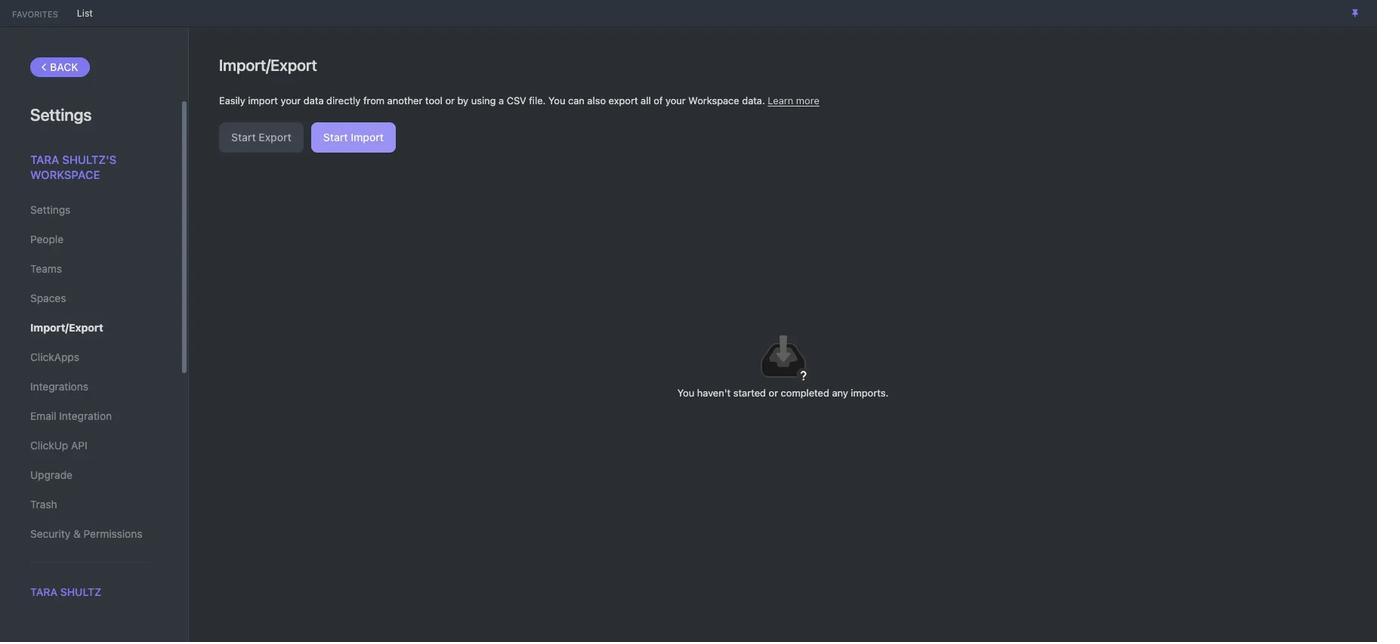 Task type: vqa. For each thing, say whether or not it's contained in the screenshot.
Search by name or email text box on the top of page
no



Task type: describe. For each thing, give the bounding box(es) containing it.
people
[[30, 233, 64, 246]]

using
[[471, 94, 496, 107]]

tara for tara shultz's workspace
[[30, 153, 59, 166]]

shultz
[[60, 586, 101, 599]]

spaces link
[[30, 286, 150, 311]]

start export
[[231, 130, 292, 143]]

by
[[458, 94, 469, 107]]

list
[[77, 7, 93, 19]]

clickup
[[30, 439, 68, 452]]

teams
[[30, 262, 62, 275]]

0 vertical spatial or
[[445, 94, 455, 107]]

start for start import
[[323, 130, 348, 143]]

upgrade link
[[30, 463, 150, 488]]

1 horizontal spatial you
[[678, 387, 695, 399]]

api
[[71, 439, 87, 452]]

integrations
[[30, 380, 88, 393]]

learn
[[768, 94, 794, 107]]

1 your from the left
[[281, 94, 301, 107]]

teams link
[[30, 256, 150, 282]]

0 horizontal spatial you
[[549, 94, 566, 107]]

any
[[833, 387, 849, 399]]

imports.
[[851, 387, 889, 399]]

easily import your data directly from another tool or by using a csv file. you can also export all of your workspace data. learn more
[[219, 94, 820, 107]]

a
[[499, 94, 504, 107]]

1 settings from the top
[[30, 105, 92, 125]]

tool
[[425, 94, 443, 107]]

all
[[641, 94, 651, 107]]

integrations link
[[30, 374, 150, 400]]

spaces
[[30, 292, 66, 305]]

easily
[[219, 94, 246, 107]]

start for start export
[[231, 130, 256, 143]]

security
[[30, 528, 70, 540]]

security & permissions link
[[30, 522, 150, 547]]

clickapps link
[[30, 345, 150, 370]]

tara shultz
[[30, 586, 101, 599]]

no data image
[[753, 327, 814, 387]]

csv
[[507, 94, 527, 107]]

settings element
[[0, 27, 189, 642]]

also
[[588, 94, 606, 107]]

people link
[[30, 227, 150, 252]]

started
[[734, 387, 766, 399]]

clickup api
[[30, 439, 87, 452]]

favorites
[[12, 9, 58, 19]]

start import button
[[311, 122, 396, 152]]

email integration link
[[30, 404, 150, 429]]



Task type: locate. For each thing, give the bounding box(es) containing it.
1 vertical spatial workspace
[[30, 167, 100, 181]]

0 horizontal spatial start
[[231, 130, 256, 143]]

workspace
[[689, 94, 740, 107], [30, 167, 100, 181]]

back
[[50, 60, 78, 73]]

data.
[[742, 94, 765, 107]]

0 vertical spatial you
[[549, 94, 566, 107]]

0 horizontal spatial your
[[281, 94, 301, 107]]

learn more link
[[768, 94, 820, 107]]

from
[[363, 94, 385, 107]]

of
[[654, 94, 663, 107]]

2 tara from the top
[[30, 586, 58, 599]]

0 horizontal spatial workspace
[[30, 167, 100, 181]]

directly
[[327, 94, 361, 107]]

0 horizontal spatial import/export
[[30, 321, 103, 334]]

import/export
[[219, 56, 317, 74], [30, 321, 103, 334]]

tara left shultz's at the top of page
[[30, 153, 59, 166]]

export
[[259, 130, 292, 143]]

2 settings from the top
[[30, 203, 71, 216]]

more
[[797, 94, 820, 107]]

workspace left data.
[[689, 94, 740, 107]]

permissions
[[84, 528, 142, 540]]

1 tara from the top
[[30, 153, 59, 166]]

1 start from the left
[[231, 130, 256, 143]]

tara left shultz
[[30, 586, 58, 599]]

data
[[304, 94, 324, 107]]

security & permissions
[[30, 528, 142, 540]]

another
[[387, 94, 423, 107]]

1 vertical spatial import/export
[[30, 321, 103, 334]]

settings down back "link"
[[30, 105, 92, 125]]

settings
[[30, 105, 92, 125], [30, 203, 71, 216]]

you left haven't
[[678, 387, 695, 399]]

upgrade
[[30, 469, 73, 481]]

1 vertical spatial settings
[[30, 203, 71, 216]]

0 horizontal spatial or
[[445, 94, 455, 107]]

trash
[[30, 498, 57, 511]]

or
[[445, 94, 455, 107], [769, 387, 779, 399]]

your left the data
[[281, 94, 301, 107]]

1 horizontal spatial import/export
[[219, 56, 317, 74]]

2 your from the left
[[666, 94, 686, 107]]

0 vertical spatial settings
[[30, 105, 92, 125]]

can
[[568, 94, 585, 107]]

import/export up import
[[219, 56, 317, 74]]

clickapps
[[30, 351, 79, 364]]

start left export
[[231, 130, 256, 143]]

file.
[[529, 94, 546, 107]]

import
[[351, 130, 384, 143]]

workspace down shultz's at the top of page
[[30, 167, 100, 181]]

settings link
[[30, 197, 150, 223]]

completed
[[781, 387, 830, 399]]

import/export inside settings element
[[30, 321, 103, 334]]

your
[[281, 94, 301, 107], [666, 94, 686, 107]]

&
[[73, 528, 81, 540]]

import
[[248, 94, 278, 107]]

integration
[[59, 410, 112, 422]]

import/export link
[[30, 315, 150, 341]]

you haven't started or completed any imports.
[[678, 387, 889, 399]]

start import
[[323, 130, 384, 143]]

1 horizontal spatial your
[[666, 94, 686, 107]]

export
[[609, 94, 638, 107]]

1 vertical spatial you
[[678, 387, 695, 399]]

tara for tara shultz
[[30, 586, 58, 599]]

email
[[30, 410, 56, 422]]

shultz's
[[62, 153, 116, 166]]

or left by
[[445, 94, 455, 107]]

1 vertical spatial or
[[769, 387, 779, 399]]

workspace inside tara shultz's workspace
[[30, 167, 100, 181]]

list link
[[69, 7, 100, 19]]

1 horizontal spatial start
[[323, 130, 348, 143]]

tara
[[30, 153, 59, 166], [30, 586, 58, 599]]

start left import at the top left of the page
[[323, 130, 348, 143]]

your right of
[[666, 94, 686, 107]]

or right started
[[769, 387, 779, 399]]

you
[[549, 94, 566, 107], [678, 387, 695, 399]]

email integration
[[30, 410, 112, 422]]

start export button
[[219, 122, 304, 152]]

settings up "people"
[[30, 203, 71, 216]]

0 vertical spatial import/export
[[219, 56, 317, 74]]

clickup api link
[[30, 433, 150, 459]]

import/export up clickapps
[[30, 321, 103, 334]]

tara shultz's workspace
[[30, 153, 116, 181]]

trash link
[[30, 492, 150, 518]]

tara inside tara shultz's workspace
[[30, 153, 59, 166]]

2 start from the left
[[323, 130, 348, 143]]

1 horizontal spatial workspace
[[689, 94, 740, 107]]

back link
[[30, 57, 90, 77]]

0 vertical spatial workspace
[[689, 94, 740, 107]]

1 vertical spatial tara
[[30, 586, 58, 599]]

1 horizontal spatial or
[[769, 387, 779, 399]]

0 vertical spatial tara
[[30, 153, 59, 166]]

you left can
[[549, 94, 566, 107]]

start
[[231, 130, 256, 143], [323, 130, 348, 143]]

haven't
[[697, 387, 731, 399]]



